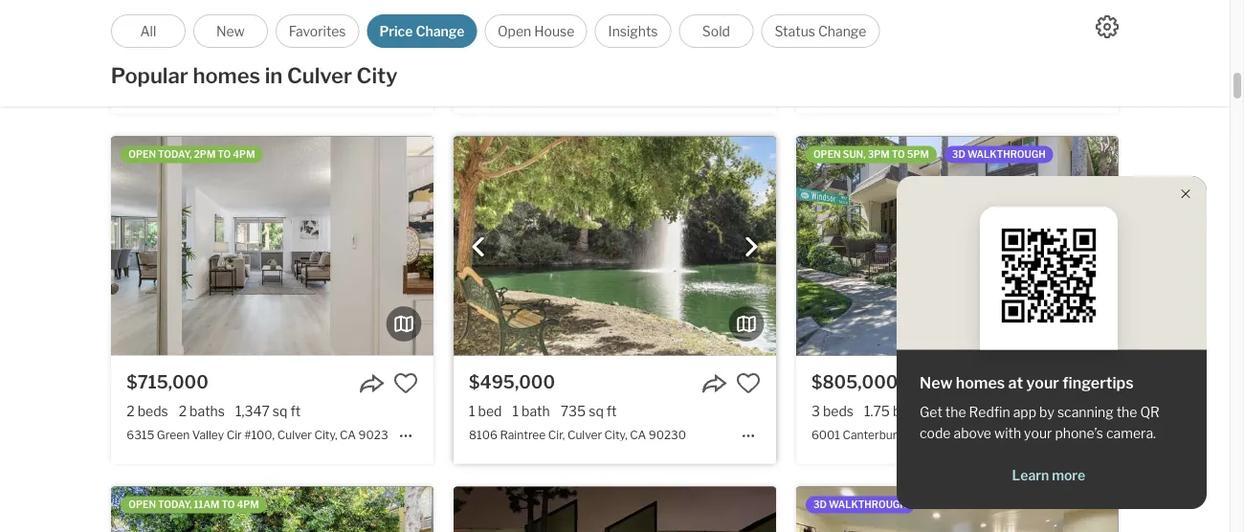 Task type: vqa. For each thing, say whether or not it's contained in the screenshot.
Sold
yes



Task type: locate. For each thing, give the bounding box(es) containing it.
ft for $805,000
[[995, 403, 1005, 420]]

open
[[128, 149, 156, 160], [813, 149, 841, 160], [128, 499, 156, 511]]

735 sq ft
[[561, 403, 617, 420]]

favorite button checkbox for $805,000
[[1078, 371, 1103, 396]]

your down by
[[1024, 425, 1052, 442]]

1 bath for $1,399,000
[[179, 53, 217, 69]]

1 left bed at the bottom left of the page
[[469, 403, 475, 420]]

1 horizontal spatial the
[[1117, 404, 1137, 421]]

3 beds for $1,399,000
[[127, 53, 169, 69]]

in
[[265, 63, 283, 89]]

1 vertical spatial today,
[[158, 499, 192, 511]]

house
[[534, 23, 575, 39]]

app
[[1013, 404, 1037, 421]]

3d walkthrough right 5pm
[[952, 149, 1046, 160]]

ca right #100,
[[340, 428, 356, 442]]

beds up the 6001
[[823, 403, 854, 420]]

popular
[[111, 63, 188, 89]]

walkthrough right 5pm
[[968, 149, 1046, 160]]

culver down the 1,274 sq ft
[[248, 77, 283, 91]]

1,347 sq ft
[[235, 403, 301, 420]]

sq right 1,274
[[264, 53, 279, 69]]

3 beds up the 6001
[[812, 403, 854, 420]]

change inside option
[[416, 23, 465, 39]]

favorite button checkbox up (lot) on the top left of page
[[393, 20, 418, 45]]

1 bath up westwood on the top left of the page
[[179, 53, 217, 69]]

sq for $805,000
[[977, 403, 992, 420]]

beds down '$599,999'
[[480, 53, 511, 69]]

0 vertical spatial new
[[216, 23, 245, 39]]

culver for popular homes in culver city
[[287, 63, 352, 89]]

change
[[416, 23, 465, 39], [818, 23, 866, 39]]

1.75 baths
[[864, 403, 928, 420]]

1 favorite button image from the left
[[393, 20, 418, 45]]

phone's
[[1055, 425, 1104, 442]]

1 horizontal spatial homes
[[956, 374, 1005, 392]]

with
[[994, 425, 1021, 442]]

1 vertical spatial 2 beds
[[127, 403, 168, 420]]

1 for $1,399,000
[[179, 53, 186, 69]]

2 down '$599,999'
[[469, 53, 477, 69]]

change for status change
[[818, 23, 866, 39]]

0 vertical spatial 3 beds
[[127, 53, 169, 69]]

photo of 6555 green valley cir #115, culver city, ca 90230 image
[[796, 487, 1119, 532]]

Sold radio
[[679, 14, 754, 48]]

city
[[357, 63, 398, 89]]

favorite button image right sold
[[736, 20, 761, 45]]

sq up above
[[977, 403, 992, 420]]

beds for $1,399,000
[[138, 53, 169, 69]]

3d walkthrough
[[952, 149, 1046, 160], [813, 499, 907, 511]]

the right get
[[945, 404, 966, 421]]

1 horizontal spatial favorite button checkbox
[[736, 20, 761, 45]]

today,
[[158, 149, 192, 160], [158, 499, 192, 511]]

bath for $495,000
[[522, 403, 550, 420]]

4pm right 11am
[[237, 499, 259, 511]]

2 horizontal spatial 2
[[469, 53, 477, 69]]

2
[[469, 53, 477, 69], [127, 403, 135, 420], [179, 403, 187, 420]]

3
[[127, 53, 135, 69], [812, 403, 820, 420]]

11am
[[194, 499, 220, 511]]

option group
[[111, 14, 880, 48]]

1.75
[[864, 403, 890, 420]]

ft for $1,399,000
[[282, 53, 292, 69]]

11197
[[127, 77, 157, 91]]

your right at
[[1027, 374, 1059, 392]]

1 baths from the left
[[190, 403, 225, 420]]

0 horizontal spatial change
[[416, 23, 465, 39]]

1 vertical spatial 3 beds
[[812, 403, 854, 420]]

to right 2pm
[[218, 149, 231, 160]]

beds
[[138, 53, 169, 69], [480, 53, 511, 69], [137, 403, 168, 420], [823, 403, 854, 420]]

new up 1,274
[[216, 23, 245, 39]]

2 baths
[[179, 403, 225, 420]]

ft right 735
[[607, 403, 617, 420]]

1 the from the left
[[945, 404, 966, 421]]

open left 2pm
[[128, 149, 156, 160]]

favorite button checkbox
[[1078, 20, 1103, 45], [393, 371, 418, 396], [736, 371, 761, 396], [1078, 371, 1103, 396]]

3d
[[952, 149, 966, 160], [813, 499, 827, 511]]

valley
[[192, 428, 224, 442]]

favorite button image
[[1078, 20, 1103, 45], [393, 371, 418, 396], [736, 371, 761, 396], [1078, 371, 1103, 396]]

beds up 6315
[[137, 403, 168, 420]]

Open House radio
[[485, 14, 587, 48]]

1 vertical spatial bath
[[522, 403, 550, 420]]

0 horizontal spatial the
[[945, 404, 966, 421]]

cir,
[[548, 428, 565, 442]]

1 favorite button checkbox from the left
[[393, 20, 418, 45]]

$495,000
[[469, 372, 555, 393]]

3 beds up 11197
[[127, 53, 169, 69]]

favorite button image
[[393, 20, 418, 45], [736, 20, 761, 45]]

blvd,
[[220, 77, 246, 91]]

1 horizontal spatial 3 beds
[[812, 403, 854, 420]]

0 vertical spatial 4pm
[[233, 149, 255, 160]]

2 beds for $599,999
[[469, 53, 511, 69]]

fingertips
[[1063, 374, 1134, 392]]

change inside option
[[818, 23, 866, 39]]

4pm
[[233, 149, 255, 160], [237, 499, 259, 511]]

photo of 6001 canterbury dr #311, culver city, ca 90230 image
[[796, 136, 1119, 355]]

1 vertical spatial 3d walkthrough
[[813, 499, 907, 511]]

ft left (lot) on the top left of page
[[360, 53, 371, 69]]

90230
[[330, 77, 367, 91], [359, 428, 396, 442], [649, 428, 686, 442], [1032, 428, 1070, 442]]

0 horizontal spatial homes
[[193, 63, 260, 89]]

5,794 sq ft (lot)
[[303, 53, 398, 69]]

1 horizontal spatial favorite button image
[[736, 20, 761, 45]]

city, down redfin on the right of page
[[988, 428, 1011, 442]]

8106
[[469, 428, 498, 442]]

favorite button image for $715,000
[[393, 371, 418, 396]]

3d down the 6001
[[813, 499, 827, 511]]

baths up valley
[[190, 403, 225, 420]]

photo of 6000 canterbury dr unit d111, culver city, ca 90230 image
[[454, 487, 776, 532]]

1 horizontal spatial new
[[920, 374, 953, 392]]

qr
[[1140, 404, 1160, 421]]

1 vertical spatial 3
[[812, 403, 820, 420]]

culver down 1,535 sq ft
[[951, 428, 985, 442]]

your inside get the redfin app by scanning the qr code above with your phone's camera.
[[1024, 425, 1052, 442]]

favorite button checkbox right sold
[[736, 20, 761, 45]]

1 up raintree
[[513, 403, 519, 420]]

$599,999
[[469, 21, 554, 42]]

sq for $715,000
[[273, 403, 288, 420]]

cir
[[227, 428, 242, 442]]

the
[[945, 404, 966, 421], [1117, 404, 1137, 421]]

ft up 6315 green valley cir #100, culver city, ca 90230
[[290, 403, 301, 420]]

open left sun,
[[813, 149, 841, 160]]

open left 11am
[[128, 499, 156, 511]]

2 favorite button checkbox from the left
[[736, 20, 761, 45]]

$1,399,000
[[127, 21, 225, 42]]

1 bath
[[179, 53, 217, 69], [513, 403, 550, 420]]

2 the from the left
[[1117, 404, 1137, 421]]

ft left "5,794"
[[282, 53, 292, 69]]

4pm for open today, 2pm to 4pm
[[233, 149, 255, 160]]

1 vertical spatial homes
[[956, 374, 1005, 392]]

1,274
[[227, 53, 261, 69]]

0 horizontal spatial 2 beds
[[127, 403, 168, 420]]

6315 green valley cir #100, culver city, ca 90230
[[127, 428, 396, 442]]

0 horizontal spatial 2
[[127, 403, 135, 420]]

today, left 2pm
[[158, 149, 192, 160]]

ft for $715,000
[[290, 403, 301, 420]]

2 change from the left
[[818, 23, 866, 39]]

1,535
[[939, 403, 974, 420]]

4pm right 2pm
[[233, 149, 255, 160]]

open sun, 3pm to 5pm
[[813, 149, 929, 160]]

culver down favorites radio
[[287, 63, 352, 89]]

ca up photo of 6000 canterbury dr unit d111, culver city, ca 90230
[[630, 428, 646, 442]]

1 vertical spatial walkthrough
[[829, 499, 907, 511]]

city, down 735 sq ft
[[604, 428, 628, 442]]

1 horizontal spatial baths
[[893, 403, 928, 420]]

culver
[[287, 63, 352, 89], [248, 77, 283, 91], [277, 428, 312, 442], [568, 428, 602, 442], [951, 428, 985, 442]]

city,
[[285, 77, 309, 91], [314, 428, 337, 442], [604, 428, 628, 442], [988, 428, 1011, 442]]

3d right 5pm
[[952, 149, 966, 160]]

option group containing all
[[111, 14, 880, 48]]

open for $715,000
[[128, 149, 156, 160]]

2 horizontal spatial 1
[[513, 403, 519, 420]]

new for new homes at your fingertips
[[920, 374, 953, 392]]

0 horizontal spatial 1 bath
[[179, 53, 217, 69]]

walkthrough
[[968, 149, 1046, 160], [829, 499, 907, 511]]

sq right 1,347
[[273, 403, 288, 420]]

to
[[218, 149, 231, 160], [892, 149, 905, 160], [222, 499, 235, 511]]

green
[[157, 428, 190, 442]]

0 horizontal spatial favorite button image
[[393, 20, 418, 45]]

1 for $495,000
[[513, 403, 519, 420]]

4pm for open today, 11am to 4pm
[[237, 499, 259, 511]]

favorite button image for $1,870,000
[[1078, 20, 1103, 45]]

get the redfin app by scanning the qr code above with your phone's camera.
[[920, 404, 1160, 442]]

5pm
[[907, 149, 929, 160]]

3 beds
[[127, 53, 169, 69], [812, 403, 854, 420]]

1 up westwood on the top left of the page
[[179, 53, 186, 69]]

1,535 sq ft
[[939, 403, 1005, 420]]

0 horizontal spatial 3
[[127, 53, 135, 69]]

bath
[[188, 53, 217, 69], [522, 403, 550, 420]]

canterbury
[[843, 428, 903, 442]]

1 horizontal spatial 1
[[469, 403, 475, 420]]

open house
[[498, 23, 575, 39]]

bath up raintree
[[522, 403, 550, 420]]

change right status
[[818, 23, 866, 39]]

1 horizontal spatial change
[[818, 23, 866, 39]]

6315
[[127, 428, 154, 442]]

bath up westwood on the top left of the page
[[188, 53, 217, 69]]

baths up dr in the bottom of the page
[[893, 403, 928, 420]]

3 for $1,399,000
[[127, 53, 135, 69]]

0 horizontal spatial favorite button checkbox
[[393, 20, 418, 45]]

1 vertical spatial your
[[1024, 425, 1052, 442]]

1 horizontal spatial 2
[[179, 403, 187, 420]]

bath for $1,399,000
[[188, 53, 217, 69]]

0 horizontal spatial new
[[216, 23, 245, 39]]

homes for at
[[956, 374, 1005, 392]]

1 horizontal spatial 3d walkthrough
[[952, 149, 1046, 160]]

1 today, from the top
[[158, 149, 192, 160]]

0 vertical spatial 2 beds
[[469, 53, 511, 69]]

ft
[[282, 53, 292, 69], [360, 53, 371, 69], [290, 403, 301, 420], [607, 403, 617, 420], [995, 403, 1005, 420]]

0 vertical spatial 3
[[127, 53, 135, 69]]

the up camera. on the bottom right of page
[[1117, 404, 1137, 421]]

sq right 735
[[589, 403, 604, 420]]

1 bath up raintree
[[513, 403, 550, 420]]

(lot)
[[374, 53, 398, 69]]

2 beds up 6315
[[127, 403, 168, 420]]

2 up 6315
[[127, 403, 135, 420]]

1 horizontal spatial bath
[[522, 403, 550, 420]]

new inside radio
[[216, 23, 245, 39]]

culver down 735 sq ft
[[568, 428, 602, 442]]

3 beds for $805,000
[[812, 403, 854, 420]]

change right price
[[416, 23, 465, 39]]

to right the 3pm at the top right of the page
[[892, 149, 905, 160]]

favorite button image for $805,000
[[1078, 371, 1103, 396]]

get
[[920, 404, 943, 421]]

0 horizontal spatial 3d
[[813, 499, 827, 511]]

walkthrough down canterbury
[[829, 499, 907, 511]]

1 bath for $495,000
[[513, 403, 550, 420]]

0 vertical spatial bath
[[188, 53, 217, 69]]

1 horizontal spatial 3d
[[952, 149, 966, 160]]

baths
[[190, 403, 225, 420], [893, 403, 928, 420]]

2 up green
[[179, 403, 187, 420]]

3d walkthrough down canterbury
[[813, 499, 907, 511]]

735
[[561, 403, 586, 420]]

photo of 8106 raintree cir, culver city, ca 90230 image
[[454, 136, 776, 355]]

1 horizontal spatial 2 beds
[[469, 53, 511, 69]]

more
[[1052, 468, 1085, 484]]

1 horizontal spatial 1 bath
[[513, 403, 550, 420]]

1 horizontal spatial 3
[[812, 403, 820, 420]]

2 favorite button image from the left
[[736, 20, 761, 45]]

by
[[1040, 404, 1055, 421]]

1
[[179, 53, 186, 69], [469, 403, 475, 420], [513, 403, 519, 420]]

0 vertical spatial 1 bath
[[179, 53, 217, 69]]

2 beds down '$599,999'
[[469, 53, 511, 69]]

favorite button image for $1,399,000
[[393, 20, 418, 45]]

ft up with
[[995, 403, 1005, 420]]

0 vertical spatial homes
[[193, 63, 260, 89]]

status change
[[775, 23, 866, 39]]

0 vertical spatial today,
[[158, 149, 192, 160]]

sq
[[264, 53, 279, 69], [343, 53, 357, 69], [273, 403, 288, 420], [589, 403, 604, 420], [977, 403, 992, 420]]

beds up 11197
[[138, 53, 169, 69]]

2 today, from the top
[[158, 499, 192, 511]]

0 horizontal spatial 3 beds
[[127, 53, 169, 69]]

1 change from the left
[[416, 23, 465, 39]]

0 horizontal spatial baths
[[190, 403, 225, 420]]

1 vertical spatial 1 bath
[[513, 403, 550, 420]]

1 vertical spatial new
[[920, 374, 953, 392]]

0 horizontal spatial 1
[[179, 53, 186, 69]]

3 up the 6001
[[812, 403, 820, 420]]

code
[[920, 425, 951, 442]]

new
[[216, 23, 245, 39], [920, 374, 953, 392]]

0 vertical spatial 3d
[[952, 149, 966, 160]]

2 beds
[[469, 53, 511, 69], [127, 403, 168, 420]]

city, right #100,
[[314, 428, 337, 442]]

sold
[[702, 23, 730, 39]]

today, left 11am
[[158, 499, 192, 511]]

favorite button image up (lot) on the top left of page
[[393, 20, 418, 45]]

0 horizontal spatial bath
[[188, 53, 217, 69]]

status
[[775, 23, 815, 39]]

culver for 8106 raintree cir, culver city, ca 90230
[[568, 428, 602, 442]]

2 baths from the left
[[893, 403, 928, 420]]

3 up 11197
[[127, 53, 135, 69]]

1 vertical spatial 4pm
[[237, 499, 259, 511]]

All radio
[[111, 14, 186, 48]]

1 horizontal spatial walkthrough
[[968, 149, 1046, 160]]

favorite button checkbox
[[393, 20, 418, 45], [736, 20, 761, 45]]

Insights radio
[[595, 14, 671, 48]]

new up get
[[920, 374, 953, 392]]



Task type: describe. For each thing, give the bounding box(es) containing it.
favorite button image for $599,999
[[736, 20, 761, 45]]

to for $805,000
[[892, 149, 905, 160]]

photo of 3108 summertime ln, culver city, ca 90230 image
[[454, 0, 776, 5]]

favorite button checkbox for $599,999
[[736, 20, 761, 45]]

to right 11am
[[222, 499, 235, 511]]

baths for $715,000
[[190, 403, 225, 420]]

favorites
[[289, 23, 346, 39]]

price
[[379, 23, 413, 39]]

$1,870,000
[[812, 21, 910, 42]]

2 beds for $715,000
[[127, 403, 168, 420]]

Status Change radio
[[761, 14, 880, 48]]

2pm
[[194, 149, 216, 160]]

popular homes in culver city
[[111, 63, 398, 89]]

new for new
[[216, 23, 245, 39]]

price change
[[379, 23, 465, 39]]

sq for $1,399,000
[[264, 53, 279, 69]]

above
[[954, 425, 992, 442]]

0 vertical spatial your
[[1027, 374, 1059, 392]]

app install qr code image
[[995, 222, 1102, 329]]

Price Change radio
[[367, 14, 477, 48]]

open today, 2pm to 4pm
[[128, 149, 255, 160]]

open
[[498, 23, 531, 39]]

open for $805,000
[[813, 149, 841, 160]]

city, right in
[[285, 77, 309, 91]]

0 horizontal spatial 3d walkthrough
[[813, 499, 907, 511]]

favorite button checkbox for $1,399,000
[[393, 20, 418, 45]]

favorite button checkbox for $495,000
[[736, 371, 761, 396]]

change for price change
[[416, 23, 465, 39]]

0 horizontal spatial walkthrough
[[829, 499, 907, 511]]

favorite button checkbox for $715,000
[[393, 371, 418, 396]]

baths for $805,000
[[893, 403, 928, 420]]

2 for $715,000
[[127, 403, 135, 420]]

culver for 11197 westwood blvd, culver city, ca 90230
[[248, 77, 283, 91]]

3pm
[[868, 149, 890, 160]]

learn more link
[[920, 467, 1178, 485]]

scanning
[[1058, 404, 1114, 421]]

homes for in
[[193, 63, 260, 89]]

ft for $495,000
[[607, 403, 617, 420]]

today, for 2pm
[[158, 149, 192, 160]]

2 for $599,999
[[469, 53, 477, 69]]

1 vertical spatial 3d
[[813, 499, 827, 511]]

camera.
[[1106, 425, 1156, 442]]

Favorites radio
[[275, 14, 359, 48]]

ca down "5,794"
[[311, 77, 327, 91]]

raintree
[[500, 428, 546, 442]]

11197 westwood blvd, culver city, ca 90230
[[127, 77, 367, 91]]

8106 raintree cir, culver city, ca 90230
[[469, 428, 686, 442]]

favorite button image for $495,000
[[736, 371, 761, 396]]

6001
[[812, 428, 840, 442]]

favorite button checkbox for $1,870,000
[[1078, 20, 1103, 45]]

next button image
[[742, 237, 761, 257]]

New radio
[[193, 14, 268, 48]]

at
[[1008, 374, 1023, 392]]

ca down app
[[1013, 428, 1030, 442]]

to for $715,000
[[218, 149, 231, 160]]

today, for 11am
[[158, 499, 192, 511]]

dr
[[906, 428, 918, 442]]

beds for $599,999
[[480, 53, 511, 69]]

1 bed
[[469, 403, 502, 420]]

bed
[[478, 403, 502, 420]]

open today, 11am to 4pm
[[128, 499, 259, 511]]

learn more
[[1012, 468, 1085, 484]]

sun,
[[843, 149, 866, 160]]

0 vertical spatial 3d walkthrough
[[952, 149, 1046, 160]]

6001 canterbury dr #311, culver city, ca 90230
[[812, 428, 1070, 442]]

photo of 4838 hollow cor #316, culver city, ca 90230 image
[[111, 487, 434, 532]]

redfin
[[969, 404, 1010, 421]]

1,274 sq ft
[[227, 53, 292, 69]]

#311,
[[921, 428, 948, 442]]

previous button image
[[469, 237, 488, 257]]

5,794
[[303, 53, 340, 69]]

3 for $805,000
[[812, 403, 820, 420]]

new homes at your fingertips
[[920, 374, 1134, 392]]

westwood
[[159, 77, 217, 91]]

learn
[[1012, 468, 1049, 484]]

beds for $715,000
[[137, 403, 168, 420]]

beds for $805,000
[[823, 403, 854, 420]]

sq right "5,794"
[[343, 53, 357, 69]]

$715,000
[[127, 372, 208, 393]]

#100,
[[244, 428, 275, 442]]

photo of 6315 green valley cir #100, culver city, ca 90230 image
[[111, 136, 434, 355]]

all
[[140, 23, 156, 39]]

0 vertical spatial walkthrough
[[968, 149, 1046, 160]]

sq for $495,000
[[589, 403, 604, 420]]

$805,000
[[812, 372, 898, 393]]

1,347
[[235, 403, 270, 420]]

culver right #100,
[[277, 428, 312, 442]]

insights
[[608, 23, 658, 39]]



